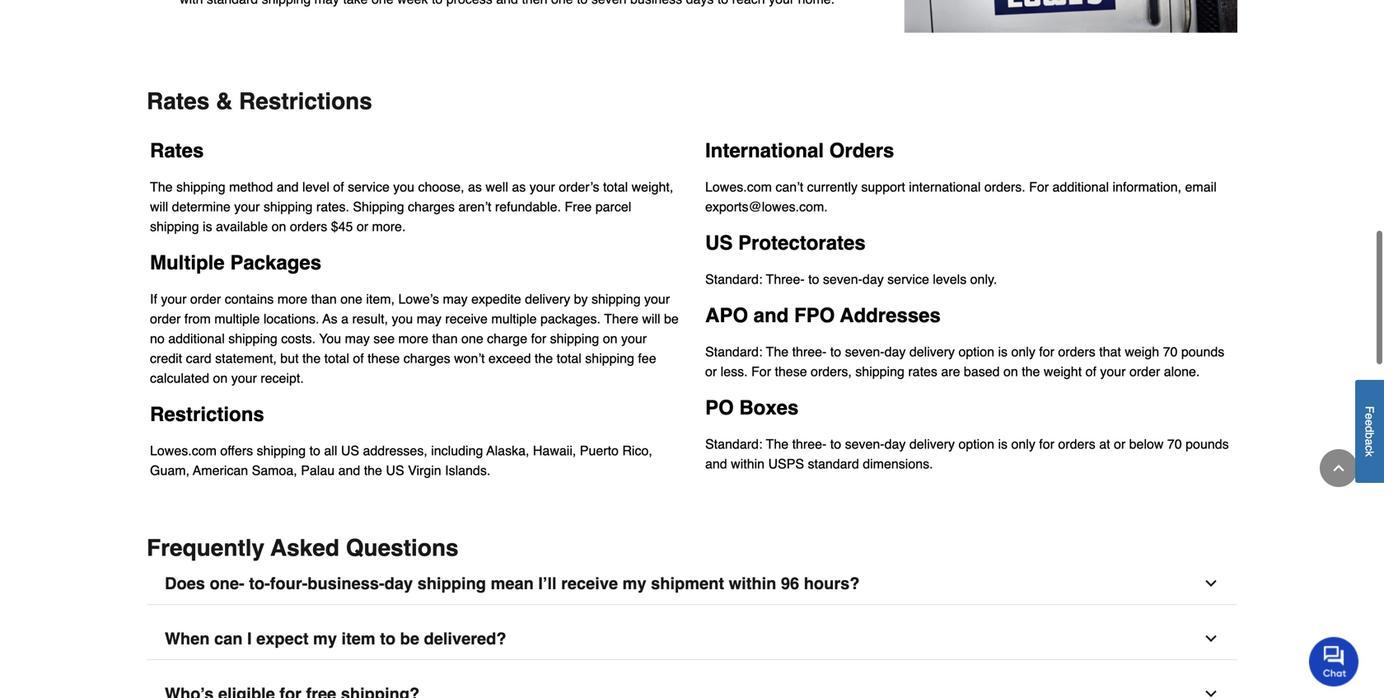 Task type: vqa. For each thing, say whether or not it's contained in the screenshot.
$149.99 Save $20.00
no



Task type: describe. For each thing, give the bounding box(es) containing it.
&
[[216, 88, 233, 115]]

a inside if your order contains more than one item, lowe's may expedite delivery by shipping your order from multiple locations. as a result, you may receive multiple packages. there will be no additional shipping costs. you may see more than one charge for shipping on your credit card statement, but the total of these charges won't exceed the total shipping fee calculated on your receipt.
[[341, 311, 349, 326]]

receipt.
[[261, 370, 304, 386]]

card
[[186, 351, 212, 366]]

if your order contains more than one item, lowe's may expedite delivery by shipping your order from multiple locations. as a result, you may receive multiple packages. there will be no additional shipping costs. you may see more than one charge for shipping on your credit card statement, but the total of these charges won't exceed the total shipping fee calculated on your receipt.
[[150, 291, 679, 386]]

on inside the shipping method and level of service you choose, as well as your order's total weight, will determine your shipping rates. shipping charges aren't refundable. free parcel shipping is available on orders $45 or more.
[[272, 219, 286, 234]]

po boxes
[[706, 396, 799, 419]]

questions
[[346, 535, 459, 561]]

frequently asked questions
[[147, 535, 459, 561]]

american
[[193, 463, 248, 478]]

0 vertical spatial may
[[443, 291, 468, 307]]

within inside button
[[729, 574, 777, 593]]

orders
[[830, 139, 895, 162]]

including
[[431, 443, 483, 458]]

of inside the shipping method and level of service you choose, as well as your order's total weight, will determine your shipping rates. shipping charges aren't refundable. free parcel shipping is available on orders $45 or more.
[[333, 179, 344, 194]]

when
[[165, 629, 210, 648]]

are
[[942, 364, 961, 379]]

only for at
[[1012, 436, 1036, 452]]

the inside standard: the three- to seven-day delivery option is only for orders that weigh 70 pounds or less. for these orders, shipping rates are based on the weight of your order alone.
[[1022, 364, 1041, 379]]

0 horizontal spatial one
[[341, 291, 363, 307]]

the inside lowes.com offers shipping to all us addresses, including alaska, hawaii, puerto rico, guam, american samoa, palau and the us virgin islands.
[[364, 463, 382, 478]]

islands.
[[445, 463, 491, 478]]

day for standard: the three- to seven-day delivery option is only for orders that weigh 70 pounds or less. for these orders, shipping rates are based on the weight of your order alone.
[[885, 344, 906, 359]]

statement,
[[215, 351, 277, 366]]

0 vertical spatial more
[[278, 291, 308, 307]]

one-
[[210, 574, 245, 593]]

lowes.com offers shipping to all us addresses, including alaska, hawaii, puerto rico, guam, american samoa, palau and the us virgin islands.
[[150, 443, 653, 478]]

usps
[[769, 456, 805, 471]]

orders.
[[985, 179, 1026, 194]]

orders for or
[[1059, 344, 1096, 359]]

or inside the "standard: the three- to seven-day delivery option is only for orders at or below 70 pounds and within usps standard dimensions."
[[1114, 436, 1126, 452]]

dimensions.
[[863, 456, 934, 471]]

more.
[[372, 219, 406, 234]]

as
[[323, 311, 338, 326]]

for inside if your order contains more than one item, lowe's may expedite delivery by shipping your order from multiple locations. as a result, you may receive multiple packages. there will be no additional shipping costs. you may see more than one charge for shipping on your credit card statement, but the total of these charges won't exceed the total shipping fee calculated on your receipt.
[[531, 331, 547, 346]]

standard: the three- to seven-day delivery option is only for orders at or below 70 pounds and within usps standard dimensions.
[[706, 436, 1229, 471]]

of inside if your order contains more than one item, lowe's may expedite delivery by shipping your order from multiple locations. as a result, you may receive multiple packages. there will be no additional shipping costs. you may see more than one charge for shipping on your credit card statement, but the total of these charges won't exceed the total shipping fee calculated on your receipt.
[[353, 351, 364, 366]]

f
[[1364, 406, 1377, 413]]

fpo
[[795, 304, 835, 327]]

standard: the three- to seven-day delivery option is only for orders that weigh 70 pounds or less. for these orders, shipping rates are based on the weight of your order alone.
[[706, 344, 1225, 379]]

weigh
[[1125, 344, 1160, 359]]

2 vertical spatial may
[[345, 331, 370, 346]]

us protectorates
[[706, 232, 866, 254]]

shipping up the there
[[592, 291, 641, 307]]

to for lowes.com offers shipping to all us addresses, including alaska, hawaii, puerto rico, guam, american samoa, palau and the us virgin islands.
[[310, 443, 321, 458]]

puerto
[[580, 443, 619, 458]]

palau
[[301, 463, 335, 478]]

you
[[319, 331, 341, 346]]

service inside the shipping method and level of service you choose, as well as your order's total weight, will determine your shipping rates. shipping charges aren't refundable. free parcel shipping is available on orders $45 or more.
[[348, 179, 390, 194]]

3 chevron down image from the top
[[1203, 686, 1220, 698]]

order's
[[559, 179, 600, 194]]

2 multiple from the left
[[492, 311, 537, 326]]

shipping down packages.
[[550, 331, 599, 346]]

currently
[[807, 179, 858, 194]]

these inside standard: the three- to seven-day delivery option is only for orders that weigh 70 pounds or less. for these orders, shipping rates are based on the weight of your order alone.
[[775, 364, 807, 379]]

d
[[1364, 426, 1377, 433]]

if
[[150, 291, 157, 307]]

standard: for standard: three- to seven-day service levels only.
[[706, 272, 763, 287]]

2 e from the top
[[1364, 420, 1377, 426]]

free
[[565, 199, 592, 214]]

is for or
[[999, 344, 1008, 359]]

70 inside standard: the three- to seven-day delivery option is only for orders that weigh 70 pounds or less. for these orders, shipping rates are based on the weight of your order alone.
[[1163, 344, 1178, 359]]

option for dimensions.
[[959, 436, 995, 452]]

shipping left fee
[[585, 351, 635, 366]]

item
[[342, 629, 376, 648]]

to for standard: the three- to seven-day delivery option is only for orders at or below 70 pounds and within usps standard dimensions.
[[831, 436, 842, 452]]

multiple
[[150, 251, 225, 274]]

weight
[[1044, 364, 1082, 379]]

for inside standard: the three- to seven-day delivery option is only for orders that weigh 70 pounds or less. for these orders, shipping rates are based on the weight of your order alone.
[[752, 364, 772, 379]]

shipping up determine
[[176, 179, 226, 194]]

shipping down determine
[[150, 219, 199, 234]]

receive inside if your order contains more than one item, lowe's may expedite delivery by shipping your order from multiple locations. as a result, you may receive multiple packages. there will be no additional shipping costs. you may see more than one charge for shipping on your credit card statement, but the total of these charges won't exceed the total shipping fee calculated on your receipt.
[[445, 311, 488, 326]]

only.
[[971, 272, 998, 287]]

when can i expect my item to be delivered?
[[165, 629, 507, 648]]

multiple packages
[[150, 251, 322, 274]]

0 vertical spatial seven-
[[823, 272, 863, 287]]

exceed
[[489, 351, 531, 366]]

determine
[[172, 199, 231, 214]]

on inside standard: the three- to seven-day delivery option is only for orders that weigh 70 pounds or less. for these orders, shipping rates are based on the weight of your order alone.
[[1004, 364, 1019, 379]]

guam,
[[150, 463, 190, 478]]

standard
[[808, 456, 860, 471]]

alone.
[[1164, 364, 1200, 379]]

and inside lowes.com offers shipping to all us addresses, including alaska, hawaii, puerto rico, guam, american samoa, palau and the us virgin islands.
[[338, 463, 360, 478]]

0 horizontal spatial total
[[324, 351, 349, 366]]

credit
[[150, 351, 182, 366]]

shipping
[[353, 199, 404, 214]]

b
[[1364, 433, 1377, 439]]

0 horizontal spatial than
[[311, 291, 337, 307]]

is for pounds
[[999, 436, 1008, 452]]

well
[[486, 179, 508, 194]]

rico,
[[623, 443, 653, 458]]

lowe's
[[399, 291, 439, 307]]

on down the there
[[603, 331, 618, 346]]

for for or
[[1040, 344, 1055, 359]]

apo
[[706, 304, 748, 327]]

96
[[781, 574, 800, 593]]

shipping up statement,
[[228, 331, 278, 346]]

to right three-
[[809, 272, 820, 287]]

samoa,
[[252, 463, 297, 478]]

your up fee
[[645, 291, 670, 307]]

shipping down level
[[264, 199, 313, 214]]

packages.
[[541, 311, 601, 326]]

does
[[165, 574, 205, 593]]

levels
[[933, 272, 967, 287]]

0 vertical spatial order
[[190, 291, 221, 307]]

your down statement,
[[231, 370, 257, 386]]

c
[[1364, 445, 1377, 451]]

chat invite button image
[[1310, 636, 1360, 687]]

addresses,
[[363, 443, 428, 458]]

at
[[1100, 436, 1111, 452]]

delivery inside if your order contains more than one item, lowe's may expedite delivery by shipping your order from multiple locations. as a result, you may receive multiple packages. there will be no additional shipping costs. you may see more than one charge for shipping on your credit card statement, but the total of these charges won't exceed the total shipping fee calculated on your receipt.
[[525, 291, 571, 307]]

f e e d b a c k
[[1364, 406, 1377, 457]]

a lowe's associate driving a lowe's delivery truck. image
[[878, 0, 1238, 33]]

or inside standard: the three- to seven-day delivery option is only for orders that weigh 70 pounds or less. for these orders, shipping rates are based on the weight of your order alone.
[[706, 364, 717, 379]]

asked
[[271, 535, 340, 561]]

international
[[706, 139, 824, 162]]

standard: three- to seven-day service levels only.
[[706, 272, 998, 287]]

below
[[1130, 436, 1164, 452]]

option for shipping
[[959, 344, 995, 359]]

that
[[1100, 344, 1122, 359]]

hawaii,
[[533, 443, 576, 458]]

virgin
[[408, 463, 442, 478]]

be inside if your order contains more than one item, lowe's may expedite delivery by shipping your order from multiple locations. as a result, you may receive multiple packages. there will be no additional shipping costs. you may see more than one charge for shipping on your credit card statement, but the total of these charges won't exceed the total shipping fee calculated on your receipt.
[[664, 311, 679, 326]]

weight,
[[632, 179, 674, 194]]

po
[[706, 396, 734, 419]]

won't
[[454, 351, 485, 366]]

your down the method
[[234, 199, 260, 214]]

chevron up image
[[1331, 460, 1348, 476]]

and inside the "standard: the three- to seven-day delivery option is only for orders at or below 70 pounds and within usps standard dimensions."
[[706, 456, 728, 471]]

i
[[247, 629, 252, 648]]

within inside the "standard: the three- to seven-day delivery option is only for orders at or below 70 pounds and within usps standard dimensions."
[[731, 456, 765, 471]]

three- for standard
[[793, 436, 827, 452]]

from
[[184, 311, 211, 326]]

protectorates
[[739, 232, 866, 254]]

chevron down image for does one- to-four-business-day shipping mean i'll receive my shipment within 96 hours?
[[1203, 575, 1220, 592]]

business-
[[308, 574, 385, 593]]

1 vertical spatial may
[[417, 311, 442, 326]]

aren't
[[459, 199, 492, 214]]

standard: for standard: the three- to seven-day delivery option is only for orders at or below 70 pounds and within usps standard dimensions.
[[706, 436, 763, 452]]

the for standard: the three- to seven-day delivery option is only for orders that weigh 70 pounds or less. for these orders, shipping rates are based on the weight of your order alone.
[[766, 344, 789, 359]]

your up refundable.
[[530, 179, 555, 194]]

i'll
[[539, 574, 557, 593]]

exports@lowes.com.
[[706, 199, 828, 214]]

available
[[216, 219, 268, 234]]

pounds inside the "standard: the three- to seven-day delivery option is only for orders at or below 70 pounds and within usps standard dimensions."
[[1186, 436, 1229, 452]]



Task type: locate. For each thing, give the bounding box(es) containing it.
1 vertical spatial us
[[341, 443, 359, 458]]

order up 'from'
[[190, 291, 221, 307]]

0 vertical spatial receive
[[445, 311, 488, 326]]

will left determine
[[150, 199, 168, 214]]

may
[[443, 291, 468, 307], [417, 311, 442, 326], [345, 331, 370, 346]]

to right item
[[380, 629, 396, 648]]

0 vertical spatial a
[[341, 311, 349, 326]]

one up won't
[[462, 331, 484, 346]]

the
[[150, 179, 173, 194], [766, 344, 789, 359], [766, 436, 789, 452]]

0 vertical spatial delivery
[[525, 291, 571, 307]]

us right "all"
[[341, 443, 359, 458]]

total down packages.
[[557, 351, 582, 366]]

1 horizontal spatial my
[[623, 574, 647, 593]]

delivery up rates
[[910, 344, 955, 359]]

0 horizontal spatial my
[[313, 629, 337, 648]]

additional inside lowes.com can't currently support international orders. for additional information, email exports@lowes.com.
[[1053, 179, 1109, 194]]

2 vertical spatial is
[[999, 436, 1008, 452]]

lowes.com inside lowes.com can't currently support international orders. for additional information, email exports@lowes.com.
[[706, 179, 772, 194]]

2 vertical spatial seven-
[[845, 436, 885, 452]]

rates for rates
[[150, 139, 204, 162]]

order up no at the left of the page
[[150, 311, 181, 326]]

delivery up packages.
[[525, 291, 571, 307]]

receive inside button
[[561, 574, 618, 593]]

is down based
[[999, 436, 1008, 452]]

0 horizontal spatial us
[[341, 443, 359, 458]]

2 vertical spatial delivery
[[910, 436, 955, 452]]

more up 'locations.' at the left top of page
[[278, 291, 308, 307]]

lowes.com
[[706, 179, 772, 194], [150, 443, 217, 458]]

charges down choose,
[[408, 199, 455, 214]]

orders down rates.
[[290, 219, 327, 234]]

boxes
[[740, 396, 799, 419]]

be
[[664, 311, 679, 326], [400, 629, 420, 648]]

for left at
[[1040, 436, 1055, 452]]

0 vertical spatial be
[[664, 311, 679, 326]]

your inside standard: the three- to seven-day delivery option is only for orders that weigh 70 pounds or less. for these orders, shipping rates are based on the weight of your order alone.
[[1101, 364, 1126, 379]]

1 standard: from the top
[[706, 272, 763, 287]]

0 horizontal spatial a
[[341, 311, 349, 326]]

1 e from the top
[[1364, 413, 1377, 420]]

or right at
[[1114, 436, 1126, 452]]

less.
[[721, 364, 748, 379]]

lowes.com up 'exports@lowes.com.'
[[706, 179, 772, 194]]

seven- inside standard: the three- to seven-day delivery option is only for orders that weigh 70 pounds or less. for these orders, shipping rates are based on the weight of your order alone.
[[845, 344, 885, 359]]

your right if
[[161, 291, 187, 307]]

1 horizontal spatial receive
[[561, 574, 618, 593]]

can't
[[776, 179, 804, 194]]

total
[[603, 179, 628, 194], [324, 351, 349, 366], [557, 351, 582, 366]]

2 vertical spatial or
[[1114, 436, 1126, 452]]

rates
[[147, 88, 210, 115], [150, 139, 204, 162]]

rates left &
[[147, 88, 210, 115]]

based
[[964, 364, 1000, 379]]

standard: inside standard: the three- to seven-day delivery option is only for orders that weigh 70 pounds or less. for these orders, shipping rates are based on the weight of your order alone.
[[706, 344, 763, 359]]

shipping up the samoa,
[[257, 443, 306, 458]]

for inside the "standard: the three- to seven-day delivery option is only for orders at or below 70 pounds and within usps standard dimensions."
[[1040, 436, 1055, 452]]

restrictions
[[239, 88, 372, 115], [150, 403, 264, 426]]

2 horizontal spatial us
[[706, 232, 733, 254]]

of right weight
[[1086, 364, 1097, 379]]

than up "as"
[[311, 291, 337, 307]]

for inside lowes.com can't currently support international orders. for additional information, email exports@lowes.com.
[[1030, 179, 1049, 194]]

multiple up charge
[[492, 311, 537, 326]]

fee
[[638, 351, 657, 366]]

pounds right below
[[1186, 436, 1229, 452]]

1 vertical spatial restrictions
[[150, 403, 264, 426]]

there
[[604, 311, 639, 326]]

or left "less."
[[706, 364, 717, 379]]

restrictions right &
[[239, 88, 372, 115]]

0 vertical spatial within
[[731, 456, 765, 471]]

delivery for usps
[[910, 436, 955, 452]]

us down addresses,
[[386, 463, 404, 478]]

email
[[1186, 179, 1217, 194]]

option inside the "standard: the three- to seven-day delivery option is only for orders at or below 70 pounds and within usps standard dimensions."
[[959, 436, 995, 452]]

is inside the "standard: the three- to seven-day delivery option is only for orders at or below 70 pounds and within usps standard dimensions."
[[999, 436, 1008, 452]]

for for pounds
[[1040, 436, 1055, 452]]

0 vertical spatial rates
[[147, 88, 210, 115]]

0 vertical spatial chevron down image
[[1203, 575, 1220, 592]]

hours?
[[804, 574, 860, 593]]

support
[[862, 179, 906, 194]]

standard: up "less."
[[706, 344, 763, 359]]

refundable.
[[495, 199, 561, 214]]

seven- for standard
[[845, 436, 885, 452]]

as up refundable.
[[512, 179, 526, 194]]

2 vertical spatial order
[[1130, 364, 1161, 379]]

only inside standard: the three- to seven-day delivery option is only for orders that weigh 70 pounds or less. for these orders, shipping rates are based on the weight of your order alone.
[[1012, 344, 1036, 359]]

your down that
[[1101, 364, 1126, 379]]

the inside the "standard: the three- to seven-day delivery option is only for orders at or below 70 pounds and within usps standard dimensions."
[[766, 436, 789, 452]]

charges inside if your order contains more than one item, lowe's may expedite delivery by shipping your order from multiple locations. as a result, you may receive multiple packages. there will be no additional shipping costs. you may see more than one charge for shipping on your credit card statement, but the total of these charges won't exceed the total shipping fee calculated on your receipt.
[[404, 351, 451, 366]]

will inside if your order contains more than one item, lowe's may expedite delivery by shipping your order from multiple locations. as a result, you may receive multiple packages. there will be no additional shipping costs. you may see more than one charge for shipping on your credit card statement, but the total of these charges won't exceed the total shipping fee calculated on your receipt.
[[642, 311, 661, 326]]

day inside the "standard: the three- to seven-day delivery option is only for orders at or below 70 pounds and within usps standard dimensions."
[[885, 436, 906, 452]]

be right the there
[[664, 311, 679, 326]]

2 horizontal spatial order
[[1130, 364, 1161, 379]]

choose,
[[418, 179, 465, 194]]

be right item
[[400, 629, 420, 648]]

0 horizontal spatial as
[[468, 179, 482, 194]]

0 horizontal spatial lowes.com
[[150, 443, 217, 458]]

0 horizontal spatial of
[[333, 179, 344, 194]]

to up standard
[[831, 436, 842, 452]]

1 horizontal spatial may
[[417, 311, 442, 326]]

70 right below
[[1168, 436, 1183, 452]]

than up won't
[[432, 331, 458, 346]]

1 horizontal spatial order
[[190, 291, 221, 307]]

1 vertical spatial than
[[432, 331, 458, 346]]

and down three-
[[754, 304, 789, 327]]

2 only from the top
[[1012, 436, 1036, 452]]

1 vertical spatial pounds
[[1186, 436, 1229, 452]]

the for standard: the three- to seven-day delivery option is only for orders at or below 70 pounds and within usps standard dimensions.
[[766, 436, 789, 452]]

for up weight
[[1040, 344, 1055, 359]]

1 vertical spatial 70
[[1168, 436, 1183, 452]]

lowes.com inside lowes.com offers shipping to all us addresses, including alaska, hawaii, puerto rico, guam, american samoa, palau and the us virgin islands.
[[150, 443, 217, 458]]

total down 'you'
[[324, 351, 349, 366]]

1 vertical spatial the
[[766, 344, 789, 359]]

orders inside the "standard: the three- to seven-day delivery option is only for orders at or below 70 pounds and within usps standard dimensions."
[[1059, 436, 1096, 452]]

0 vertical spatial only
[[1012, 344, 1036, 359]]

1 vertical spatial one
[[462, 331, 484, 346]]

delivery inside the "standard: the three- to seven-day delivery option is only for orders at or below 70 pounds and within usps standard dimensions."
[[910, 436, 955, 452]]

1 vertical spatial option
[[959, 436, 995, 452]]

rates for rates & restrictions
[[147, 88, 210, 115]]

0 vertical spatial pounds
[[1182, 344, 1225, 359]]

you inside if your order contains more than one item, lowe's may expedite delivery by shipping your order from multiple locations. as a result, you may receive multiple packages. there will be no additional shipping costs. you may see more than one charge for shipping on your credit card statement, but the total of these charges won't exceed the total shipping fee calculated on your receipt.
[[392, 311, 413, 326]]

2 standard: from the top
[[706, 344, 763, 359]]

three- up orders, at bottom right
[[793, 344, 827, 359]]

for right "less."
[[752, 364, 772, 379]]

the inside the shipping method and level of service you choose, as well as your order's total weight, will determine your shipping rates. shipping charges aren't refundable. free parcel shipping is available on orders $45 or more.
[[150, 179, 173, 194]]

0 vertical spatial will
[[150, 199, 168, 214]]

orders left at
[[1059, 436, 1096, 452]]

calculated
[[150, 370, 209, 386]]

0 horizontal spatial or
[[357, 219, 368, 234]]

service up addresses
[[888, 272, 930, 287]]

you inside the shipping method and level of service you choose, as well as your order's total weight, will determine your shipping rates. shipping charges aren't refundable. free parcel shipping is available on orders $45 or more.
[[393, 179, 415, 194]]

1 horizontal spatial lowes.com
[[706, 179, 772, 194]]

day for standard: the three- to seven-day delivery option is only for orders at or below 70 pounds and within usps standard dimensions.
[[885, 436, 906, 452]]

the inside standard: the three- to seven-day delivery option is only for orders that weigh 70 pounds or less. for these orders, shipping rates are based on the weight of your order alone.
[[766, 344, 789, 359]]

these left orders, at bottom right
[[775, 364, 807, 379]]

lowes.com for lowes.com offers shipping to all us addresses, including alaska, hawaii, puerto rico, guam, american samoa, palau and the us virgin islands.
[[150, 443, 217, 458]]

apo and fpo addresses
[[706, 304, 941, 327]]

1 vertical spatial receive
[[561, 574, 618, 593]]

may right lowe's
[[443, 291, 468, 307]]

within left usps
[[731, 456, 765, 471]]

expect
[[256, 629, 309, 648]]

0 vertical spatial you
[[393, 179, 415, 194]]

2 option from the top
[[959, 436, 995, 452]]

may down result,
[[345, 331, 370, 346]]

to left "all"
[[310, 443, 321, 458]]

pounds up the alone.
[[1182, 344, 1225, 359]]

the shipping method and level of service you choose, as well as your order's total weight, will determine your shipping rates. shipping charges aren't refundable. free parcel shipping is available on orders $45 or more.
[[150, 179, 674, 234]]

pounds inside standard: the three- to seven-day delivery option is only for orders that weigh 70 pounds or less. for these orders, shipping rates are based on the weight of your order alone.
[[1182, 344, 1225, 359]]

charges inside the shipping method and level of service you choose, as well as your order's total weight, will determine your shipping rates. shipping charges aren't refundable. free parcel shipping is available on orders $45 or more.
[[408, 199, 455, 214]]

information,
[[1113, 179, 1182, 194]]

within left 96
[[729, 574, 777, 593]]

multiple down contains
[[215, 311, 260, 326]]

2 vertical spatial us
[[386, 463, 404, 478]]

additional down 'from'
[[168, 331, 225, 346]]

option
[[959, 344, 995, 359], [959, 436, 995, 452]]

2 horizontal spatial total
[[603, 179, 628, 194]]

option up based
[[959, 344, 995, 359]]

e
[[1364, 413, 1377, 420], [1364, 420, 1377, 426]]

0 vertical spatial than
[[311, 291, 337, 307]]

charges
[[408, 199, 455, 214], [404, 351, 451, 366]]

three- inside the "standard: the three- to seven-day delivery option is only for orders at or below 70 pounds and within usps standard dimensions."
[[793, 436, 827, 452]]

the right "but"
[[302, 351, 321, 366]]

2 as from the left
[[512, 179, 526, 194]]

0 vertical spatial orders
[[290, 219, 327, 234]]

1 vertical spatial only
[[1012, 436, 1036, 452]]

scroll to top element
[[1320, 449, 1358, 487]]

1 vertical spatial order
[[150, 311, 181, 326]]

a
[[341, 311, 349, 326], [1364, 439, 1377, 445]]

shipping
[[176, 179, 226, 194], [264, 199, 313, 214], [150, 219, 199, 234], [592, 291, 641, 307], [228, 331, 278, 346], [550, 331, 599, 346], [585, 351, 635, 366], [856, 364, 905, 379], [257, 443, 306, 458], [418, 574, 486, 593]]

0 horizontal spatial receive
[[445, 311, 488, 326]]

see
[[374, 331, 395, 346]]

orders,
[[811, 364, 852, 379]]

does one- to-four-business-day shipping mean i'll receive my shipment within 96 hours? button
[[147, 563, 1238, 605]]

0 horizontal spatial will
[[150, 199, 168, 214]]

chevron down image
[[1203, 575, 1220, 592], [1203, 630, 1220, 647], [1203, 686, 1220, 698]]

seven- up orders, at bottom right
[[845, 344, 885, 359]]

1 vertical spatial standard:
[[706, 344, 763, 359]]

receive down the "expedite"
[[445, 311, 488, 326]]

may down lowe's
[[417, 311, 442, 326]]

charge
[[487, 331, 528, 346]]

shipping up delivered?
[[418, 574, 486, 593]]

for inside standard: the three- to seven-day delivery option is only for orders that weigh 70 pounds or less. for these orders, shipping rates are based on the weight of your order alone.
[[1040, 344, 1055, 359]]

0 vertical spatial lowes.com
[[706, 179, 772, 194]]

2 vertical spatial orders
[[1059, 436, 1096, 452]]

by
[[574, 291, 588, 307]]

three- up usps
[[793, 436, 827, 452]]

three- for orders,
[[793, 344, 827, 359]]

orders up weight
[[1059, 344, 1096, 359]]

lowes.com up guam,
[[150, 443, 217, 458]]

the up "boxes"
[[766, 344, 789, 359]]

delivery inside standard: the three- to seven-day delivery option is only for orders that weigh 70 pounds or less. for these orders, shipping rates are based on the weight of your order alone.
[[910, 344, 955, 359]]

to inside standard: the three- to seven-day delivery option is only for orders that weigh 70 pounds or less. for these orders, shipping rates are based on the weight of your order alone.
[[831, 344, 842, 359]]

1 vertical spatial my
[[313, 629, 337, 648]]

0 horizontal spatial additional
[[168, 331, 225, 346]]

you up shipping
[[393, 179, 415, 194]]

1 vertical spatial seven-
[[845, 344, 885, 359]]

1 horizontal spatial us
[[386, 463, 404, 478]]

0 vertical spatial charges
[[408, 199, 455, 214]]

day inside standard: the three- to seven-day delivery option is only for orders that weigh 70 pounds or less. for these orders, shipping rates are based on the weight of your order alone.
[[885, 344, 906, 359]]

standard: inside the "standard: the three- to seven-day delivery option is only for orders at or below 70 pounds and within usps standard dimensions."
[[706, 436, 763, 452]]

1 vertical spatial chevron down image
[[1203, 630, 1220, 647]]

to inside 'button'
[[380, 629, 396, 648]]

e up d
[[1364, 413, 1377, 420]]

these down 'see'
[[368, 351, 400, 366]]

and
[[277, 179, 299, 194], [754, 304, 789, 327], [706, 456, 728, 471], [338, 463, 360, 478]]

1 horizontal spatial will
[[642, 311, 661, 326]]

lowes.com for lowes.com can't currently support international orders. for additional information, email exports@lowes.com.
[[706, 179, 772, 194]]

when can i expect my item to be delivered? button
[[147, 618, 1238, 660]]

1 vertical spatial is
[[999, 344, 1008, 359]]

option inside standard: the three- to seven-day delivery option is only for orders that weigh 70 pounds or less. for these orders, shipping rates are based on the weight of your order alone.
[[959, 344, 995, 359]]

0 horizontal spatial may
[[345, 331, 370, 346]]

2 vertical spatial chevron down image
[[1203, 686, 1220, 698]]

three-
[[793, 344, 827, 359], [793, 436, 827, 452]]

0 horizontal spatial order
[[150, 311, 181, 326]]

0 vertical spatial restrictions
[[239, 88, 372, 115]]

be inside 'button'
[[400, 629, 420, 648]]

you
[[393, 179, 415, 194], [392, 311, 413, 326]]

the up usps
[[766, 436, 789, 452]]

total up parcel
[[603, 179, 628, 194]]

f e e d b a c k button
[[1356, 380, 1385, 483]]

is down determine
[[203, 219, 212, 234]]

four-
[[270, 574, 308, 593]]

international
[[909, 179, 981, 194]]

1 horizontal spatial service
[[888, 272, 930, 287]]

lowes.com can't currently support international orders. for additional information, email exports@lowes.com.
[[706, 179, 1217, 214]]

rates
[[909, 364, 938, 379]]

day down questions
[[385, 574, 413, 593]]

1 vertical spatial you
[[392, 311, 413, 326]]

on
[[272, 219, 286, 234], [603, 331, 618, 346], [1004, 364, 1019, 379], [213, 370, 228, 386]]

parcel
[[596, 199, 632, 214]]

day for does one- to-four-business-day shipping mean i'll receive my shipment within 96 hours?
[[385, 574, 413, 593]]

order
[[190, 291, 221, 307], [150, 311, 181, 326], [1130, 364, 1161, 379]]

0 horizontal spatial more
[[278, 291, 308, 307]]

the
[[302, 351, 321, 366], [535, 351, 553, 366], [1022, 364, 1041, 379], [364, 463, 382, 478]]

to up orders, at bottom right
[[831, 344, 842, 359]]

1 vertical spatial additional
[[168, 331, 225, 346]]

0 vertical spatial my
[[623, 574, 647, 593]]

seven- up standard
[[845, 436, 885, 452]]

and inside the shipping method and level of service you choose, as well as your order's total weight, will determine your shipping rates. shipping charges aren't refundable. free parcel shipping is available on orders $45 or more.
[[277, 179, 299, 194]]

2 chevron down image from the top
[[1203, 630, 1220, 647]]

option down based
[[959, 436, 995, 452]]

packages
[[230, 251, 322, 274]]

method
[[229, 179, 273, 194]]

0 vertical spatial or
[[357, 219, 368, 234]]

1 vertical spatial delivery
[[910, 344, 955, 359]]

your
[[530, 179, 555, 194], [234, 199, 260, 214], [161, 291, 187, 307], [645, 291, 670, 307], [621, 331, 647, 346], [1101, 364, 1126, 379], [231, 370, 257, 386]]

1 horizontal spatial these
[[775, 364, 807, 379]]

0 vertical spatial us
[[706, 232, 733, 254]]

chevron down image inside does one- to-four-business-day shipping mean i'll receive my shipment within 96 hours? button
[[1203, 575, 1220, 592]]

1 horizontal spatial be
[[664, 311, 679, 326]]

you down lowe's
[[392, 311, 413, 326]]

0 vertical spatial standard:
[[706, 272, 763, 287]]

total inside the shipping method and level of service you choose, as well as your order's total weight, will determine your shipping rates. shipping charges aren't refundable. free parcel shipping is available on orders $45 or more.
[[603, 179, 628, 194]]

only for that
[[1012, 344, 1036, 359]]

order down weigh
[[1130, 364, 1161, 379]]

additional left information, on the right top of the page
[[1053, 179, 1109, 194]]

to inside the "standard: the three- to seven-day delivery option is only for orders at or below 70 pounds and within usps standard dimensions."
[[831, 436, 842, 452]]

delivery for these
[[910, 344, 955, 359]]

my left item
[[313, 629, 337, 648]]

1 three- from the top
[[793, 344, 827, 359]]

order inside standard: the three- to seven-day delivery option is only for orders that weigh 70 pounds or less. for these orders, shipping rates are based on the weight of your order alone.
[[1130, 364, 1161, 379]]

orders for pounds
[[1059, 436, 1096, 452]]

shipping left rates
[[856, 364, 905, 379]]

1 vertical spatial orders
[[1059, 344, 1096, 359]]

shipping inside lowes.com offers shipping to all us addresses, including alaska, hawaii, puerto rico, guam, american samoa, palau and the us virgin islands.
[[257, 443, 306, 458]]

0 vertical spatial 70
[[1163, 344, 1178, 359]]

1 horizontal spatial for
[[1030, 179, 1049, 194]]

for right orders.
[[1030, 179, 1049, 194]]

chevron down image inside the when can i expect my item to be delivered? 'button'
[[1203, 630, 1220, 647]]

of inside standard: the three- to seven-day delivery option is only for orders that weigh 70 pounds or less. for these orders, shipping rates are based on the weight of your order alone.
[[1086, 364, 1097, 379]]

1 vertical spatial service
[[888, 272, 930, 287]]

but
[[280, 351, 299, 366]]

orders inside the shipping method and level of service you choose, as well as your order's total weight, will determine your shipping rates. shipping charges aren't refundable. free parcel shipping is available on orders $45 or more.
[[290, 219, 327, 234]]

within
[[731, 456, 765, 471], [729, 574, 777, 593]]

a right "as"
[[341, 311, 349, 326]]

to for standard: the three- to seven-day delivery option is only for orders that weigh 70 pounds or less. for these orders, shipping rates are based on the weight of your order alone.
[[831, 344, 842, 359]]

the up determine
[[150, 179, 173, 194]]

1 vertical spatial lowes.com
[[150, 443, 217, 458]]

mean
[[491, 574, 534, 593]]

day up addresses
[[863, 272, 884, 287]]

chevron down image for when can i expect my item to be delivered?
[[1203, 630, 1220, 647]]

us down 'exports@lowes.com.'
[[706, 232, 733, 254]]

than
[[311, 291, 337, 307], [432, 331, 458, 346]]

of
[[333, 179, 344, 194], [353, 351, 364, 366], [1086, 364, 1097, 379]]

rates.
[[316, 199, 349, 214]]

1 multiple from the left
[[215, 311, 260, 326]]

a inside button
[[1364, 439, 1377, 445]]

standard: up apo
[[706, 272, 763, 287]]

can
[[214, 629, 243, 648]]

2 horizontal spatial or
[[1114, 436, 1126, 452]]

result,
[[352, 311, 388, 326]]

1 vertical spatial more
[[399, 331, 429, 346]]

your down the there
[[621, 331, 647, 346]]

1 horizontal spatial one
[[462, 331, 484, 346]]

of up rates.
[[333, 179, 344, 194]]

1 vertical spatial for
[[752, 364, 772, 379]]

70
[[1163, 344, 1178, 359], [1168, 436, 1183, 452]]

and right palau at left
[[338, 463, 360, 478]]

on down statement,
[[213, 370, 228, 386]]

my inside button
[[623, 574, 647, 593]]

will right the there
[[642, 311, 661, 326]]

these inside if your order contains more than one item, lowe's may expedite delivery by shipping your order from multiple locations. as a result, you may receive multiple packages. there will be no additional shipping costs. you may see more than one charge for shipping on your credit card statement, but the total of these charges won't exceed the total shipping fee calculated on your receipt.
[[368, 351, 400, 366]]

expedite
[[472, 291, 521, 307]]

0 horizontal spatial these
[[368, 351, 400, 366]]

3 standard: from the top
[[706, 436, 763, 452]]

additional inside if your order contains more than one item, lowe's may expedite delivery by shipping your order from multiple locations. as a result, you may receive multiple packages. there will be no additional shipping costs. you may see more than one charge for shipping on your credit card statement, but the total of these charges won't exceed the total shipping fee calculated on your receipt.
[[168, 331, 225, 346]]

1 horizontal spatial total
[[557, 351, 582, 366]]

1 as from the left
[[468, 179, 482, 194]]

to inside lowes.com offers shipping to all us addresses, including alaska, hawaii, puerto rico, guam, american samoa, palau and the us virgin islands.
[[310, 443, 321, 458]]

all
[[324, 443, 337, 458]]

locations.
[[264, 311, 319, 326]]

seven- for orders,
[[845, 344, 885, 359]]

e up b
[[1364, 420, 1377, 426]]

will inside the shipping method and level of service you choose, as well as your order's total weight, will determine your shipping rates. shipping charges aren't refundable. free parcel shipping is available on orders $45 or more.
[[150, 199, 168, 214]]

0 horizontal spatial multiple
[[215, 311, 260, 326]]

1 horizontal spatial more
[[399, 331, 429, 346]]

or inside the shipping method and level of service you choose, as well as your order's total weight, will determine your shipping rates. shipping charges aren't refundable. free parcel shipping is available on orders $45 or more.
[[357, 219, 368, 234]]

the down addresses,
[[364, 463, 382, 478]]

day down addresses
[[885, 344, 906, 359]]

seven- inside the "standard: the three- to seven-day delivery option is only for orders at or below 70 pounds and within usps standard dimensions."
[[845, 436, 885, 452]]

1 chevron down image from the top
[[1203, 575, 1220, 592]]

1 horizontal spatial a
[[1364, 439, 1377, 445]]

1 vertical spatial will
[[642, 311, 661, 326]]

orders
[[290, 219, 327, 234], [1059, 344, 1096, 359], [1059, 436, 1096, 452]]

my inside 'button'
[[313, 629, 337, 648]]

frequently
[[147, 535, 265, 561]]

rates & restrictions
[[147, 88, 372, 115]]

as
[[468, 179, 482, 194], [512, 179, 526, 194]]

offers
[[220, 443, 253, 458]]

$45
[[331, 219, 353, 234]]

1 option from the top
[[959, 344, 995, 359]]

0 horizontal spatial be
[[400, 629, 420, 648]]

orders inside standard: the three- to seven-day delivery option is only for orders that weigh 70 pounds or less. for these orders, shipping rates are based on the weight of your order alone.
[[1059, 344, 1096, 359]]

three- inside standard: the three- to seven-day delivery option is only for orders that weigh 70 pounds or less. for these orders, shipping rates are based on the weight of your order alone.
[[793, 344, 827, 359]]

2 three- from the top
[[793, 436, 827, 452]]

shipping inside button
[[418, 574, 486, 593]]

1 vertical spatial be
[[400, 629, 420, 648]]

day inside does one- to-four-business-day shipping mean i'll receive my shipment within 96 hours? button
[[385, 574, 413, 593]]

1 horizontal spatial additional
[[1053, 179, 1109, 194]]

1 only from the top
[[1012, 344, 1036, 359]]

1 vertical spatial charges
[[404, 351, 451, 366]]

the right exceed
[[535, 351, 553, 366]]

costs.
[[281, 331, 316, 346]]

0 horizontal spatial service
[[348, 179, 390, 194]]

only inside the "standard: the three- to seven-day delivery option is only for orders at or below 70 pounds and within usps standard dimensions."
[[1012, 436, 1036, 452]]

is inside the shipping method and level of service you choose, as well as your order's total weight, will determine your shipping rates. shipping charges aren't refundable. free parcel shipping is available on orders $45 or more.
[[203, 219, 212, 234]]

70 up the alone.
[[1163, 344, 1178, 359]]

delivered?
[[424, 629, 507, 648]]

standard: for standard: the three- to seven-day delivery option is only for orders that weigh 70 pounds or less. for these orders, shipping rates are based on the weight of your order alone.
[[706, 344, 763, 359]]

is inside standard: the three- to seven-day delivery option is only for orders that weigh 70 pounds or less. for these orders, shipping rates are based on the weight of your order alone.
[[999, 344, 1008, 359]]

shipping inside standard: the three- to seven-day delivery option is only for orders that weigh 70 pounds or less. for these orders, shipping rates are based on the weight of your order alone.
[[856, 364, 905, 379]]

is up based
[[999, 344, 1008, 359]]

70 inside the "standard: the three- to seven-day delivery option is only for orders at or below 70 pounds and within usps standard dimensions."
[[1168, 436, 1183, 452]]

receive right 'i'll'
[[561, 574, 618, 593]]



